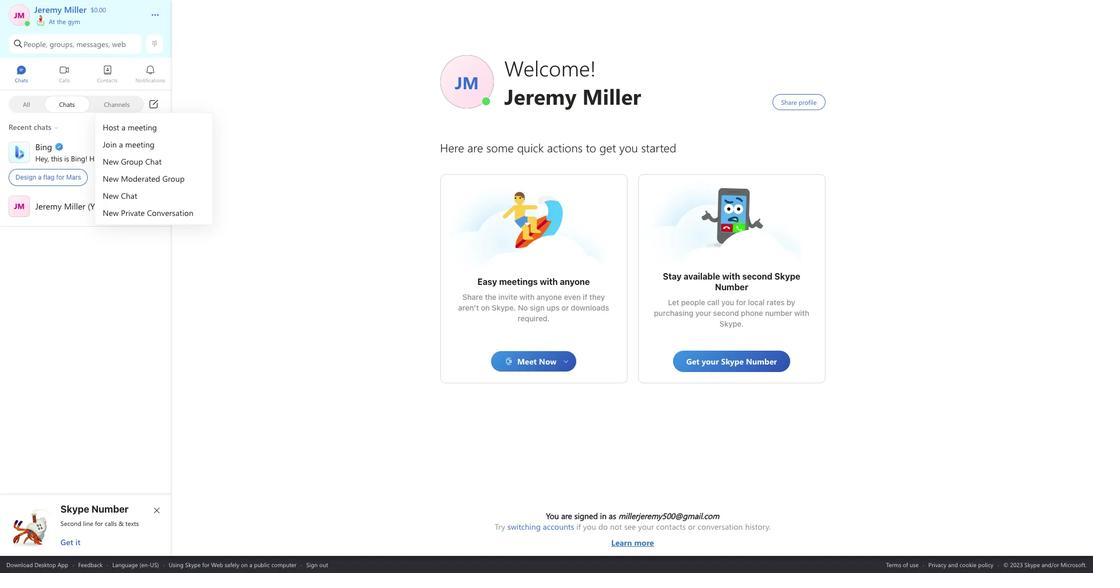 Task type: describe. For each thing, give the bounding box(es) containing it.
stay
[[663, 272, 682, 282]]

at
[[49, 17, 55, 26]]

share
[[463, 293, 483, 302]]

is
[[64, 153, 69, 164]]

using
[[169, 561, 184, 569]]

number inside stay available with second skype number
[[715, 283, 749, 292]]

desktop
[[34, 561, 56, 569]]

0 horizontal spatial skype
[[60, 504, 89, 516]]

do
[[599, 522, 608, 533]]

&
[[119, 520, 124, 528]]

signed
[[575, 511, 598, 522]]

your inside "try switching accounts if you do not see your contacts or conversation history. learn more"
[[639, 522, 654, 533]]

or inside share the invite with anyone even if they aren't on skype. no sign ups or downloads required.
[[562, 304, 569, 313]]

1 horizontal spatial a
[[249, 561, 253, 569]]

can
[[106, 153, 117, 164]]

the for gym
[[57, 17, 66, 26]]

feedback
[[78, 561, 103, 569]]

flag
[[43, 173, 54, 181]]

of
[[903, 561, 909, 569]]

0 horizontal spatial you
[[139, 153, 151, 164]]

number
[[766, 309, 793, 318]]

download desktop app link
[[6, 561, 68, 569]]

terms of use
[[887, 561, 919, 569]]

share the invite with anyone even if they aren't on skype. no sign ups or downloads required.
[[458, 293, 611, 323]]

line
[[83, 520, 93, 528]]

and
[[949, 561, 959, 569]]

second inside let people call you for local rates by purchasing your second phone number with skype.
[[714, 309, 739, 318]]

if inside "try switching accounts if you do not see your contacts or conversation history. learn more"
[[577, 522, 581, 533]]

hey, this is bing ! how can i help you today?
[[35, 153, 176, 164]]

public
[[254, 561, 270, 569]]

design
[[16, 173, 36, 181]]

0 horizontal spatial a
[[38, 173, 41, 181]]

you inside "try switching accounts if you do not see your contacts or conversation history. learn more"
[[583, 522, 597, 533]]

rates
[[767, 298, 785, 307]]

purchasing
[[654, 309, 694, 318]]

anyone inside share the invite with anyone even if they aren't on skype. no sign ups or downloads required.
[[537, 293, 562, 302]]

accounts
[[543, 522, 575, 533]]

1 vertical spatial number
[[91, 504, 129, 516]]

history.
[[746, 522, 771, 533]]

conversation
[[698, 522, 743, 533]]

privacy
[[929, 561, 947, 569]]

let people call you for local rates by purchasing your second phone number with skype.
[[654, 298, 812, 329]]

invite
[[499, 293, 518, 302]]

let
[[668, 298, 680, 307]]

as
[[609, 511, 617, 522]]

at the gym
[[47, 17, 80, 26]]

for inside skype number element
[[95, 520, 103, 528]]

app
[[58, 561, 68, 569]]

mansurfer
[[502, 191, 540, 202]]

contacts
[[657, 522, 686, 533]]

safely
[[225, 561, 239, 569]]

calls
[[105, 520, 117, 528]]

privacy and cookie policy link
[[929, 561, 994, 569]]

hey,
[[35, 153, 49, 164]]

terms
[[887, 561, 902, 569]]

1 vertical spatial on
[[241, 561, 248, 569]]

how
[[89, 153, 104, 164]]

download
[[6, 561, 33, 569]]

learn more link
[[495, 533, 771, 549]]

call
[[708, 298, 720, 307]]

sign
[[530, 304, 545, 313]]

second inside stay available with second skype number
[[743, 272, 773, 282]]

downloads
[[571, 304, 610, 313]]

sign out link
[[307, 561, 328, 569]]

using skype for web safely on a public computer link
[[169, 561, 297, 569]]

language
[[112, 561, 138, 569]]

chats
[[59, 100, 75, 108]]

out
[[319, 561, 328, 569]]

try
[[495, 522, 506, 533]]

help
[[123, 153, 137, 164]]

no
[[518, 304, 528, 313]]

messages,
[[76, 39, 110, 49]]

design a flag for mars
[[16, 173, 81, 181]]

second
[[60, 520, 81, 528]]

us)
[[150, 561, 159, 569]]

aren't
[[458, 304, 479, 313]]

see
[[625, 522, 636, 533]]

channels
[[104, 100, 130, 108]]

available
[[684, 272, 721, 282]]

ups
[[547, 304, 560, 313]]

your inside let people call you for local rates by purchasing your second phone number with skype.
[[696, 309, 712, 318]]

at the gym button
[[34, 15, 140, 26]]

by
[[787, 298, 796, 307]]

not
[[610, 522, 622, 533]]

skype inside stay available with second skype number
[[775, 272, 801, 282]]

in
[[600, 511, 607, 522]]



Task type: locate. For each thing, give the bounding box(es) containing it.
you right help
[[139, 153, 151, 164]]

web
[[112, 39, 126, 49]]

number up calls
[[91, 504, 129, 516]]

skype up by
[[775, 272, 801, 282]]

1 vertical spatial second
[[714, 309, 739, 318]]

for right line
[[95, 520, 103, 528]]

skype number
[[60, 504, 129, 516]]

if up downloads
[[583, 293, 588, 302]]

skype
[[775, 272, 801, 282], [60, 504, 89, 516], [185, 561, 201, 569]]

meetings
[[499, 277, 538, 287]]

2 horizontal spatial skype
[[775, 272, 801, 282]]

get it
[[60, 537, 80, 548]]

with
[[723, 272, 741, 282], [540, 277, 558, 287], [520, 293, 535, 302], [795, 309, 810, 318]]

with inside share the invite with anyone even if they aren't on skype. no sign ups or downloads required.
[[520, 293, 535, 302]]

phone
[[741, 309, 764, 318]]

even
[[564, 293, 581, 302]]

the for invite
[[485, 293, 497, 302]]

0 horizontal spatial your
[[639, 522, 654, 533]]

or right ups
[[562, 304, 569, 313]]

1 horizontal spatial you
[[583, 522, 597, 533]]

web
[[211, 561, 223, 569]]

1 vertical spatial if
[[577, 522, 581, 533]]

0 vertical spatial the
[[57, 17, 66, 26]]

0 vertical spatial or
[[562, 304, 569, 313]]

cookie
[[960, 561, 977, 569]]

1 vertical spatial skype
[[60, 504, 89, 516]]

0 vertical spatial your
[[696, 309, 712, 318]]

get
[[60, 537, 73, 548]]

with inside let people call you for local rates by purchasing your second phone number with skype.
[[795, 309, 810, 318]]

0 horizontal spatial on
[[241, 561, 248, 569]]

people,
[[24, 39, 48, 49]]

1 vertical spatial anyone
[[537, 293, 562, 302]]

1 horizontal spatial your
[[696, 309, 712, 318]]

i
[[119, 153, 121, 164]]

today?
[[153, 153, 174, 164]]

2 horizontal spatial you
[[722, 298, 735, 307]]

or
[[562, 304, 569, 313], [688, 522, 696, 533]]

this
[[51, 153, 62, 164]]

1 vertical spatial skype.
[[720, 320, 744, 329]]

if inside share the invite with anyone even if they aren't on skype. no sign ups or downloads required.
[[583, 293, 588, 302]]

learn
[[612, 538, 632, 549]]

anyone up ups
[[537, 293, 562, 302]]

more
[[635, 538, 654, 549]]

1 horizontal spatial the
[[485, 293, 497, 302]]

0 vertical spatial if
[[583, 293, 588, 302]]

with down by
[[795, 309, 810, 318]]

stay available with second skype number
[[663, 272, 803, 292]]

1 horizontal spatial or
[[688, 522, 696, 533]]

switching accounts link
[[508, 522, 575, 533]]

local
[[749, 298, 765, 307]]

or right contacts
[[688, 522, 696, 533]]

2 vertical spatial you
[[583, 522, 597, 533]]

groups,
[[50, 39, 74, 49]]

if
[[583, 293, 588, 302], [577, 522, 581, 533]]

bing
[[71, 153, 85, 164]]

people, groups, messages, web button
[[9, 34, 142, 54]]

on down share
[[481, 304, 490, 313]]

menu
[[95, 116, 212, 224]]

a left public
[[249, 561, 253, 569]]

try switching accounts if you do not see your contacts or conversation history. learn more
[[495, 522, 771, 549]]

with up no
[[520, 293, 535, 302]]

the
[[57, 17, 66, 26], [485, 293, 497, 302]]

skype. inside let people call you for local rates by purchasing your second phone number with skype.
[[720, 320, 744, 329]]

a left flag on the left top
[[38, 173, 41, 181]]

0 vertical spatial you
[[139, 153, 151, 164]]

language (en-us)
[[112, 561, 159, 569]]

they
[[590, 293, 605, 302]]

!
[[85, 153, 87, 164]]

skype up second
[[60, 504, 89, 516]]

people
[[682, 298, 706, 307]]

0 horizontal spatial the
[[57, 17, 66, 26]]

1 horizontal spatial on
[[481, 304, 490, 313]]

whosthis
[[700, 186, 733, 197]]

0 vertical spatial anyone
[[560, 277, 590, 287]]

1 horizontal spatial skype
[[185, 561, 201, 569]]

the down easy
[[485, 293, 497, 302]]

tab list
[[0, 60, 172, 90]]

texts
[[126, 520, 139, 528]]

sign
[[307, 561, 318, 569]]

second line for calls & texts
[[60, 520, 139, 528]]

for inside let people call you for local rates by purchasing your second phone number with skype.
[[737, 298, 747, 307]]

0 horizontal spatial second
[[714, 309, 739, 318]]

use
[[910, 561, 919, 569]]

1 horizontal spatial skype.
[[720, 320, 744, 329]]

skype. down the phone
[[720, 320, 744, 329]]

1 vertical spatial you
[[722, 298, 735, 307]]

the right at
[[57, 17, 66, 26]]

number
[[715, 283, 749, 292], [91, 504, 129, 516]]

0 horizontal spatial skype.
[[492, 304, 516, 313]]

1 vertical spatial your
[[639, 522, 654, 533]]

0 vertical spatial a
[[38, 173, 41, 181]]

2 vertical spatial skype
[[185, 561, 201, 569]]

(en-
[[140, 561, 150, 569]]

your right see
[[639, 522, 654, 533]]

with right available
[[723, 272, 741, 282]]

second up local at the right bottom
[[743, 272, 773, 282]]

people, groups, messages, web
[[24, 39, 126, 49]]

1 vertical spatial the
[[485, 293, 497, 302]]

you
[[139, 153, 151, 164], [722, 298, 735, 307], [583, 522, 597, 533]]

skype.
[[492, 304, 516, 313], [720, 320, 744, 329]]

are
[[562, 511, 572, 522]]

policy
[[979, 561, 994, 569]]

it
[[75, 537, 80, 548]]

1 horizontal spatial number
[[715, 283, 749, 292]]

for left web
[[202, 561, 210, 569]]

sign out
[[307, 561, 328, 569]]

0 vertical spatial on
[[481, 304, 490, 313]]

a
[[38, 173, 41, 181], [249, 561, 253, 569]]

0 horizontal spatial if
[[577, 522, 581, 533]]

for left local at the right bottom
[[737, 298, 747, 307]]

the inside "button"
[[57, 17, 66, 26]]

your
[[696, 309, 712, 318], [639, 522, 654, 533]]

or inside "try switching accounts if you do not see your contacts or conversation history. learn more"
[[688, 522, 696, 533]]

0 vertical spatial number
[[715, 283, 749, 292]]

switching
[[508, 522, 541, 533]]

1 vertical spatial a
[[249, 561, 253, 569]]

on inside share the invite with anyone even if they aren't on skype. no sign ups or downloads required.
[[481, 304, 490, 313]]

if right are
[[577, 522, 581, 533]]

1 horizontal spatial if
[[583, 293, 588, 302]]

0 vertical spatial second
[[743, 272, 773, 282]]

anyone up the even
[[560, 277, 590, 287]]

skype. inside share the invite with anyone even if they aren't on skype. no sign ups or downloads required.
[[492, 304, 516, 313]]

skype number element
[[9, 504, 163, 548]]

language (en-us) link
[[112, 561, 159, 569]]

0 vertical spatial skype
[[775, 272, 801, 282]]

on right the safely
[[241, 561, 248, 569]]

with inside stay available with second skype number
[[723, 272, 741, 282]]

with up ups
[[540, 277, 558, 287]]

you
[[546, 511, 559, 522]]

you left do
[[583, 522, 597, 533]]

on
[[481, 304, 490, 313], [241, 561, 248, 569]]

download desktop app
[[6, 561, 68, 569]]

privacy and cookie policy
[[929, 561, 994, 569]]

for
[[56, 173, 65, 181], [737, 298, 747, 307], [95, 520, 103, 528], [202, 561, 210, 569]]

1 vertical spatial or
[[688, 522, 696, 533]]

you inside let people call you for local rates by purchasing your second phone number with skype.
[[722, 298, 735, 307]]

0 horizontal spatial number
[[91, 504, 129, 516]]

easy meetings with anyone
[[478, 277, 590, 287]]

your down the call
[[696, 309, 712, 318]]

the inside share the invite with anyone even if they aren't on skype. no sign ups or downloads required.
[[485, 293, 497, 302]]

using skype for web safely on a public computer
[[169, 561, 297, 569]]

0 horizontal spatial or
[[562, 304, 569, 313]]

0 vertical spatial skype.
[[492, 304, 516, 313]]

number up the call
[[715, 283, 749, 292]]

anyone
[[560, 277, 590, 287], [537, 293, 562, 302]]

1 horizontal spatial second
[[743, 272, 773, 282]]

you are signed in as
[[546, 511, 619, 522]]

skype right the using
[[185, 561, 201, 569]]

skype. down invite
[[492, 304, 516, 313]]

you right the call
[[722, 298, 735, 307]]

second down the call
[[714, 309, 739, 318]]

terms of use link
[[887, 561, 919, 569]]

easy
[[478, 277, 497, 287]]

for right flag on the left top
[[56, 173, 65, 181]]



